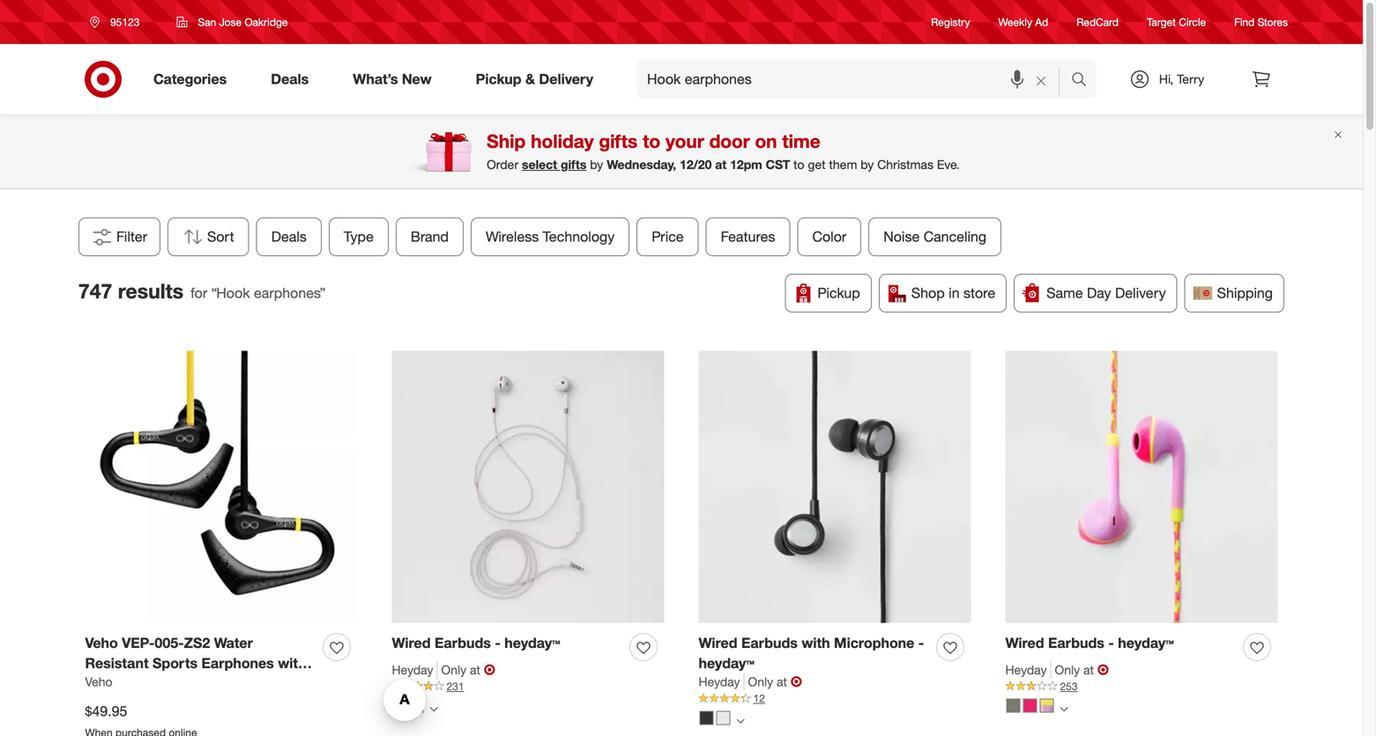 Task type: vqa. For each thing, say whether or not it's contained in the screenshot.
hours in Pickup Ready within 2 hours
no



Task type: describe. For each thing, give the bounding box(es) containing it.
¬ for 12
[[791, 674, 802, 691]]

wired earbuds with microphone - heyday™
[[699, 635, 924, 672]]

pickup for pickup & delivery
[[476, 71, 521, 88]]

san jose oakridge
[[198, 15, 288, 29]]

neon gradient image
[[1023, 700, 1037, 714]]

pickup & delivery link
[[461, 60, 615, 99]]

search button
[[1063, 60, 1106, 102]]

wireless
[[486, 228, 539, 246]]

with inside veho vep-005-zs2 water resistant sports earphones with ear hooks and flex anti-tangle cable  yellow/black
[[278, 655, 306, 672]]

earphones
[[201, 655, 274, 672]]

0 horizontal spatial gifts
[[561, 157, 587, 173]]

resistant
[[85, 655, 149, 672]]

heyday for 231
[[392, 663, 433, 678]]

redcard
[[1077, 15, 1119, 29]]

shipping button
[[1184, 274, 1284, 313]]

target circle
[[1147, 15, 1206, 29]]

all colors element for 253
[[1060, 704, 1068, 714]]

253
[[1060, 681, 1078, 694]]

ship holiday gifts to your door on time order select gifts by wednesday, 12/20 at 12pm cst to get them by christmas eve.
[[487, 130, 960, 173]]

holiday
[[531, 130, 594, 153]]

veho for veho
[[85, 675, 112, 690]]

shop
[[911, 285, 945, 302]]

flex
[[188, 675, 215, 693]]

hooks
[[112, 675, 155, 693]]

95123
[[110, 15, 140, 29]]

wireless technology
[[486, 228, 615, 246]]

technology
[[543, 228, 615, 246]]

wired earbuds with microphone - heyday™ link
[[699, 634, 930, 674]]

oakridge
[[245, 15, 288, 29]]

vep-
[[122, 635, 155, 652]]

your
[[666, 130, 704, 153]]

heyday™ for 253
[[1118, 635, 1174, 652]]

hi, terry
[[1159, 71, 1204, 87]]

sports
[[153, 655, 198, 672]]

12 link
[[699, 692, 971, 707]]

order
[[487, 157, 518, 173]]

find
[[1234, 15, 1255, 29]]

terry
[[1177, 71, 1204, 87]]

all colors element for 12
[[737, 716, 744, 726]]

weekly
[[998, 15, 1032, 29]]

store
[[964, 285, 995, 302]]

price
[[652, 228, 684, 246]]

veho vep-005-zs2 water resistant sports earphones with ear hooks and flex anti-tangle cable  yellow/black link
[[85, 634, 316, 713]]

wired for 253
[[1005, 635, 1044, 652]]

at inside "ship holiday gifts to your door on time order select gifts by wednesday, 12/20 at 12pm cst to get them by christmas eve."
[[715, 157, 727, 173]]

all colors image for wired earbuds - heyday™
[[430, 706, 438, 714]]

- for 253
[[1108, 635, 1114, 652]]

at for 231
[[470, 663, 480, 678]]

neon smiley image
[[1040, 700, 1054, 714]]

canceling
[[924, 228, 987, 246]]

tangle
[[250, 675, 293, 693]]

white stylized image
[[716, 712, 730, 726]]

what's new link
[[338, 60, 454, 99]]

target circle link
[[1147, 14, 1206, 30]]

253 link
[[1005, 680, 1278, 695]]

747 results for "hook earphones"
[[78, 279, 326, 304]]

same day delivery
[[1047, 285, 1166, 302]]

ear
[[85, 675, 108, 693]]

what's new
[[353, 71, 432, 88]]

12
[[753, 693, 765, 706]]

earphones"
[[254, 285, 326, 302]]

heyday link for 253
[[1005, 662, 1051, 680]]

yellow/black
[[128, 696, 213, 713]]

ship
[[487, 130, 526, 153]]

wednesday,
[[607, 157, 676, 173]]

0 vertical spatial to
[[643, 130, 660, 153]]

them
[[829, 157, 857, 173]]

cable
[[85, 696, 124, 713]]

"hook
[[211, 285, 250, 302]]

only for 12
[[748, 675, 773, 690]]

heyday for 12
[[699, 675, 740, 690]]

all colors image
[[1060, 706, 1068, 714]]

target
[[1147, 15, 1176, 29]]

same day delivery button
[[1014, 274, 1177, 313]]

wireless technology button
[[471, 218, 630, 257]]

pickup for pickup
[[817, 285, 860, 302]]

cst
[[766, 157, 790, 173]]

heyday™ for 231
[[504, 635, 560, 652]]

1 horizontal spatial gifts
[[599, 130, 638, 153]]

day
[[1087, 285, 1111, 302]]

categories link
[[138, 60, 249, 99]]

&
[[525, 71, 535, 88]]

pickup button
[[785, 274, 872, 313]]

color
[[812, 228, 847, 246]]

what's
[[353, 71, 398, 88]]

noise canceling
[[884, 228, 987, 246]]

for
[[191, 285, 207, 302]]

select
[[522, 157, 557, 173]]

find stores link
[[1234, 14, 1288, 30]]

brand button
[[396, 218, 464, 257]]

on
[[755, 130, 777, 153]]

same
[[1047, 285, 1083, 302]]

redcard link
[[1077, 14, 1119, 30]]

with inside wired earbuds with microphone - heyday™
[[802, 635, 830, 652]]



Task type: locate. For each thing, give the bounding box(es) containing it.
0 horizontal spatial to
[[643, 130, 660, 153]]

2 - from the left
[[918, 635, 924, 652]]

0 vertical spatial veho
[[85, 635, 118, 652]]

¬ up 231 link
[[484, 662, 495, 679]]

circle
[[1179, 15, 1206, 29]]

at for 253
[[1083, 663, 1094, 678]]

1 earbuds from the left
[[435, 635, 491, 652]]

heyday only at ¬ for 253
[[1005, 662, 1109, 679]]

1 veho from the top
[[85, 635, 118, 652]]

0 horizontal spatial pickup
[[476, 71, 521, 88]]

delivery inside button
[[1115, 285, 1166, 302]]

2 horizontal spatial wired
[[1005, 635, 1044, 652]]

wired up white image
[[392, 635, 431, 652]]

by down 'holiday' on the left top
[[590, 157, 603, 173]]

all colors image right white stylized image
[[737, 718, 744, 726]]

1 horizontal spatial only
[[748, 675, 773, 690]]

night gray image
[[1006, 700, 1020, 714]]

all colors element right white stylized image
[[737, 716, 744, 726]]

¬ up 253 link
[[1097, 662, 1109, 679]]

door
[[709, 130, 750, 153]]

wired earbuds - heyday™ link up 253
[[1005, 634, 1174, 654]]

heyday up neon gradient image
[[1005, 663, 1047, 678]]

1 horizontal spatial -
[[918, 635, 924, 652]]

by
[[590, 157, 603, 173], [861, 157, 874, 173]]

1 horizontal spatial all colors image
[[737, 718, 744, 726]]

0 horizontal spatial heyday™
[[504, 635, 560, 652]]

1 vertical spatial to
[[794, 157, 804, 173]]

wired earbuds - heyday™ for 231
[[392, 635, 560, 652]]

pickup inside pickup button
[[817, 285, 860, 302]]

0 horizontal spatial all colors image
[[430, 706, 438, 714]]

features
[[721, 228, 775, 246]]

3 - from the left
[[1108, 635, 1114, 652]]

and
[[158, 675, 184, 693]]

1 horizontal spatial wired
[[699, 635, 737, 652]]

sort button
[[168, 218, 249, 257]]

hi,
[[1159, 71, 1173, 87]]

pickup
[[476, 71, 521, 88], [817, 285, 860, 302]]

noise canceling button
[[869, 218, 1002, 257]]

weekly ad link
[[998, 14, 1048, 30]]

new
[[402, 71, 432, 88]]

weekly ad
[[998, 15, 1048, 29]]

deals
[[271, 71, 309, 88], [271, 228, 307, 246]]

1 horizontal spatial heyday
[[699, 675, 740, 690]]

earbuds up 12
[[741, 635, 798, 652]]

all colors image for wired earbuds with microphone - heyday™
[[737, 718, 744, 726]]

1 horizontal spatial heyday link
[[699, 674, 745, 692]]

1 horizontal spatial wired earbuds - heyday™ link
[[1005, 634, 1174, 654]]

heyday™ inside wired earbuds with microphone - heyday™
[[699, 655, 754, 672]]

type button
[[329, 218, 389, 257]]

find stores
[[1234, 15, 1288, 29]]

2 horizontal spatial all colors element
[[1060, 704, 1068, 714]]

1 vertical spatial deals
[[271, 228, 307, 246]]

only up 12
[[748, 675, 773, 690]]

0 horizontal spatial heyday link
[[392, 662, 438, 680]]

0 horizontal spatial wired
[[392, 635, 431, 652]]

- up 253 link
[[1108, 635, 1114, 652]]

heyday link up white image
[[392, 662, 438, 680]]

2 horizontal spatial ¬
[[1097, 662, 1109, 679]]

all colors element for 231
[[430, 704, 438, 714]]

0 vertical spatial with
[[802, 635, 830, 652]]

0 horizontal spatial only
[[441, 663, 466, 678]]

0 vertical spatial deals
[[271, 71, 309, 88]]

wired
[[392, 635, 431, 652], [699, 635, 737, 652], [1005, 635, 1044, 652]]

1 vertical spatial veho
[[85, 675, 112, 690]]

shop in store button
[[879, 274, 1007, 313]]

with left microphone
[[802, 635, 830, 652]]

2 deals from the top
[[271, 228, 307, 246]]

wired earbuds - heyday™ for 253
[[1005, 635, 1174, 652]]

wired earbuds - heyday™ link for 231
[[392, 634, 560, 654]]

results
[[118, 279, 183, 304]]

0 horizontal spatial all colors element
[[430, 704, 438, 714]]

1 horizontal spatial delivery
[[1115, 285, 1166, 302]]

2 horizontal spatial earbuds
[[1048, 635, 1104, 652]]

veho up resistant
[[85, 635, 118, 652]]

heyday only at ¬ for 12
[[699, 674, 802, 691]]

heyday for 253
[[1005, 663, 1047, 678]]

deals link
[[256, 60, 331, 99]]

1 horizontal spatial heyday™
[[699, 655, 754, 672]]

jose
[[219, 15, 242, 29]]

1 horizontal spatial ¬
[[791, 674, 802, 691]]

2 horizontal spatial heyday link
[[1005, 662, 1051, 680]]

heyday only at ¬ for 231
[[392, 662, 495, 679]]

san
[[198, 15, 216, 29]]

registry
[[931, 15, 970, 29]]

- inside wired earbuds with microphone - heyday™
[[918, 635, 924, 652]]

at for 12
[[777, 675, 787, 690]]

at up 231 link
[[470, 663, 480, 678]]

¬ for 231
[[484, 662, 495, 679]]

veho for veho vep-005-zs2 water resistant sports earphones with ear hooks and flex anti-tangle cable  yellow/black
[[85, 635, 118, 652]]

deals inside deals link
[[271, 71, 309, 88]]

all colors element right white image
[[430, 704, 438, 714]]

heyday link up white stylized image
[[699, 674, 745, 692]]

with
[[802, 635, 830, 652], [278, 655, 306, 672]]

12pm
[[730, 157, 762, 173]]

0 horizontal spatial delivery
[[539, 71, 593, 88]]

heyday link for 12
[[699, 674, 745, 692]]

veho link
[[85, 674, 112, 692]]

only for 253
[[1055, 663, 1080, 678]]

1 horizontal spatial earbuds
[[741, 635, 798, 652]]

1 vertical spatial delivery
[[1115, 285, 1166, 302]]

earbuds inside wired earbuds with microphone - heyday™
[[741, 635, 798, 652]]

earbuds for 253
[[1048, 635, 1104, 652]]

all colors image
[[430, 706, 438, 714], [737, 718, 744, 726]]

all colors image right white image
[[430, 706, 438, 714]]

0 horizontal spatial with
[[278, 655, 306, 672]]

microphone
[[834, 635, 914, 652]]

heyday™
[[504, 635, 560, 652], [1118, 635, 1174, 652], [699, 655, 754, 672]]

1 vertical spatial pickup
[[817, 285, 860, 302]]

deals up earphones"
[[271, 228, 307, 246]]

pickup inside pickup & delivery link
[[476, 71, 521, 88]]

delivery right &
[[539, 71, 593, 88]]

2 horizontal spatial heyday
[[1005, 663, 1047, 678]]

0 vertical spatial gifts
[[599, 130, 638, 153]]

0 vertical spatial delivery
[[539, 71, 593, 88]]

pickup & delivery
[[476, 71, 593, 88]]

brand
[[411, 228, 449, 246]]

ad
[[1035, 15, 1048, 29]]

1 wired earbuds - heyday™ from the left
[[392, 635, 560, 652]]

filter button
[[78, 218, 161, 257]]

wired earbuds - heyday™ image
[[392, 351, 664, 624], [392, 351, 664, 624], [1005, 351, 1278, 624], [1005, 351, 1278, 624]]

0 horizontal spatial heyday
[[392, 663, 433, 678]]

at down wired earbuds with microphone - heyday™
[[777, 675, 787, 690]]

to up wednesday,
[[643, 130, 660, 153]]

0 vertical spatial pickup
[[476, 71, 521, 88]]

shipping
[[1217, 285, 1273, 302]]

color button
[[797, 218, 862, 257]]

wired up white stylized image
[[699, 635, 737, 652]]

in
[[949, 285, 960, 302]]

to
[[643, 130, 660, 153], [794, 157, 804, 173]]

2 wired from the left
[[699, 635, 737, 652]]

1 horizontal spatial to
[[794, 157, 804, 173]]

heyday up white stylized image
[[699, 675, 740, 690]]

0 horizontal spatial ¬
[[484, 662, 495, 679]]

anti-
[[219, 675, 250, 693]]

0 horizontal spatial -
[[495, 635, 501, 652]]

12/20
[[680, 157, 712, 173]]

heyday only at ¬ up 231
[[392, 662, 495, 679]]

1 vertical spatial with
[[278, 655, 306, 672]]

deals button
[[256, 218, 322, 257]]

delivery right day
[[1115, 285, 1166, 302]]

95123 button
[[78, 6, 158, 38]]

1 - from the left
[[495, 635, 501, 652]]

deals for deals link
[[271, 71, 309, 88]]

earbuds for 231
[[435, 635, 491, 652]]

1 vertical spatial gifts
[[561, 157, 587, 173]]

-
[[495, 635, 501, 652], [918, 635, 924, 652], [1108, 635, 1114, 652]]

delivery
[[539, 71, 593, 88], [1115, 285, 1166, 302]]

wired for 12
[[699, 635, 737, 652]]

heyday™ up 253 link
[[1118, 635, 1174, 652]]

san jose oakridge button
[[165, 6, 299, 38]]

heyday only at ¬ up 12
[[699, 674, 802, 691]]

2 horizontal spatial heyday only at ¬
[[1005, 662, 1109, 679]]

stores
[[1258, 15, 1288, 29]]

search
[[1063, 72, 1106, 90]]

categories
[[153, 71, 227, 88]]

gifts up wednesday,
[[599, 130, 638, 153]]

0 horizontal spatial wired earbuds - heyday™ link
[[392, 634, 560, 654]]

white image
[[409, 700, 424, 714]]

time
[[782, 130, 821, 153]]

wired earbuds - heyday™ up 253
[[1005, 635, 1174, 652]]

2 wired earbuds - heyday™ link from the left
[[1005, 634, 1174, 654]]

- right microphone
[[918, 635, 924, 652]]

231
[[446, 681, 464, 694]]

veho vep-005-zs2 water resistant sports earphones with ear hooks and flex anti-tangle cable  yellow/black image
[[85, 351, 357, 624], [85, 351, 357, 624]]

0 vertical spatial all colors image
[[430, 706, 438, 714]]

type
[[344, 228, 374, 246]]

1 horizontal spatial by
[[861, 157, 874, 173]]

heyday only at ¬ up 253
[[1005, 662, 1109, 679]]

2 horizontal spatial only
[[1055, 663, 1080, 678]]

all colors element
[[430, 704, 438, 714], [1060, 704, 1068, 714], [737, 716, 744, 726]]

earbuds
[[435, 635, 491, 652], [741, 635, 798, 652], [1048, 635, 1104, 652]]

earbuds for 12
[[741, 635, 798, 652]]

747
[[78, 279, 112, 304]]

1 horizontal spatial wired earbuds - heyday™
[[1005, 635, 1174, 652]]

1 vertical spatial all colors image
[[737, 718, 744, 726]]

1 horizontal spatial heyday only at ¬
[[699, 674, 802, 691]]

deals for the deals button
[[271, 228, 307, 246]]

005-
[[155, 635, 184, 652]]

veho
[[85, 635, 118, 652], [85, 675, 112, 690]]

2 horizontal spatial heyday™
[[1118, 635, 1174, 652]]

2 earbuds from the left
[[741, 635, 798, 652]]

231 link
[[392, 680, 664, 695]]

1 wired earbuds - heyday™ link from the left
[[392, 634, 560, 654]]

2 wired earbuds - heyday™ from the left
[[1005, 635, 1174, 652]]

heyday up white image
[[392, 663, 433, 678]]

sort
[[207, 228, 234, 246]]

¬ for 253
[[1097, 662, 1109, 679]]

registry link
[[931, 14, 970, 30]]

What can we help you find? suggestions appear below search field
[[636, 60, 1075, 99]]

- for 231
[[495, 635, 501, 652]]

- up 231 link
[[495, 635, 501, 652]]

0 horizontal spatial wired earbuds - heyday™
[[392, 635, 560, 652]]

heyday link for 231
[[392, 662, 438, 680]]

by right them
[[861, 157, 874, 173]]

get
[[808, 157, 826, 173]]

0 horizontal spatial heyday only at ¬
[[392, 662, 495, 679]]

heyday link up neon gradient image
[[1005, 662, 1051, 680]]

¬ down wired earbuds with microphone - heyday™
[[791, 674, 802, 691]]

black stylized image
[[700, 712, 714, 726]]

2 by from the left
[[861, 157, 874, 173]]

$49.95
[[85, 704, 127, 721]]

only for 231
[[441, 663, 466, 678]]

3 earbuds from the left
[[1048, 635, 1104, 652]]

at down door at the top right of the page
[[715, 157, 727, 173]]

1 horizontal spatial pickup
[[817, 285, 860, 302]]

only up 231
[[441, 663, 466, 678]]

delivery for same day delivery
[[1115, 285, 1166, 302]]

earbuds up 231
[[435, 635, 491, 652]]

only up 253
[[1055, 663, 1080, 678]]

veho up cable
[[85, 675, 112, 690]]

pickup left &
[[476, 71, 521, 88]]

gifts down 'holiday' on the left top
[[561, 157, 587, 173]]

shop in store
[[911, 285, 995, 302]]

features button
[[706, 218, 790, 257]]

at up 253 link
[[1083, 663, 1094, 678]]

2 horizontal spatial -
[[1108, 635, 1114, 652]]

pickup down color button
[[817, 285, 860, 302]]

wired earbuds - heyday™ up 231
[[392, 635, 560, 652]]

only
[[441, 663, 466, 678], [1055, 663, 1080, 678], [748, 675, 773, 690]]

1 by from the left
[[590, 157, 603, 173]]

with up 'tangle'
[[278, 655, 306, 672]]

delivery for pickup & delivery
[[539, 71, 593, 88]]

deals down oakridge
[[271, 71, 309, 88]]

eve.
[[937, 157, 960, 173]]

1 deals from the top
[[271, 71, 309, 88]]

heyday™ up 231 link
[[504, 635, 560, 652]]

1 horizontal spatial all colors element
[[737, 716, 744, 726]]

gifts
[[599, 130, 638, 153], [561, 157, 587, 173]]

1 wired from the left
[[392, 635, 431, 652]]

all colors element right neon smiley icon
[[1060, 704, 1068, 714]]

wired earbuds - heyday™ link up 231
[[392, 634, 560, 654]]

wired for 231
[[392, 635, 431, 652]]

1 horizontal spatial with
[[802, 635, 830, 652]]

to left get
[[794, 157, 804, 173]]

wired up neon gradient image
[[1005, 635, 1044, 652]]

heyday™ up 12
[[699, 655, 754, 672]]

3 wired from the left
[[1005, 635, 1044, 652]]

0 horizontal spatial by
[[590, 157, 603, 173]]

0 horizontal spatial earbuds
[[435, 635, 491, 652]]

wired earbuds with microphone - heyday™ image
[[699, 351, 971, 624], [699, 351, 971, 624]]

wired earbuds - heyday™ link for 253
[[1005, 634, 1174, 654]]

deals inside button
[[271, 228, 307, 246]]

2 veho from the top
[[85, 675, 112, 690]]

¬
[[484, 662, 495, 679], [1097, 662, 1109, 679], [791, 674, 802, 691]]

veho inside veho vep-005-zs2 water resistant sports earphones with ear hooks and flex anti-tangle cable  yellow/black
[[85, 635, 118, 652]]

wired earbuds - heyday™ link
[[392, 634, 560, 654], [1005, 634, 1174, 654]]

earbuds up 253
[[1048, 635, 1104, 652]]

heyday link
[[392, 662, 438, 680], [1005, 662, 1051, 680], [699, 674, 745, 692]]

christmas
[[877, 157, 934, 173]]

filter
[[116, 228, 147, 246]]

wired inside wired earbuds with microphone - heyday™
[[699, 635, 737, 652]]

zs2
[[184, 635, 210, 652]]



